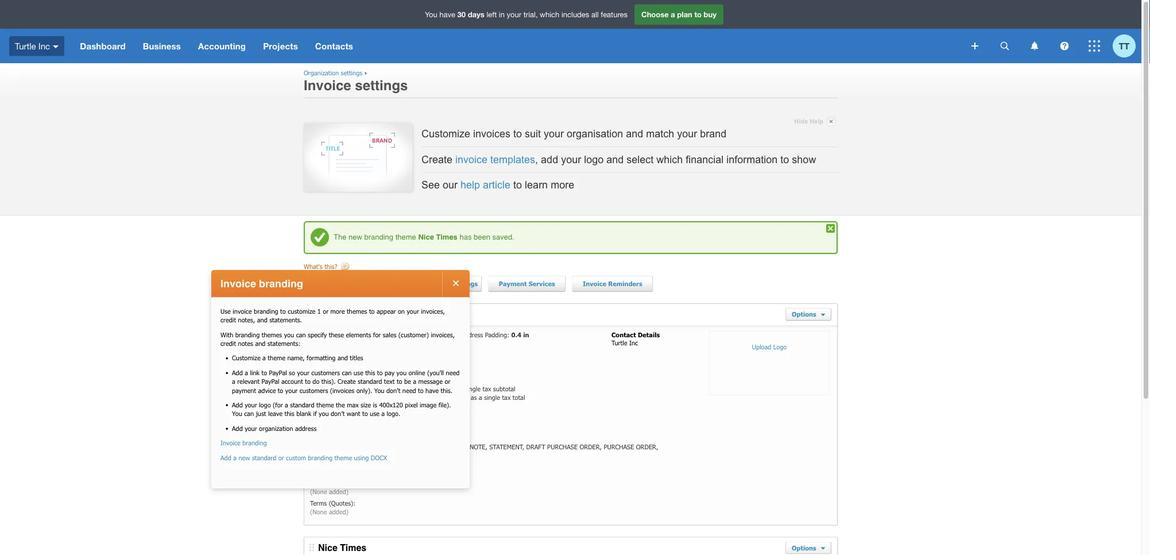 Task type: describe. For each thing, give the bounding box(es) containing it.
have inside add a link to paypal so your customers can use this to pay you online (you'll need a relevant paypal account to do this). create standard text to be a message or payment advice to your customers (invoices only). you don't need to have this.
[[426, 386, 439, 394]]

details
[[638, 331, 660, 339]]

0 horizontal spatial svg image
[[972, 43, 979, 49]]

you have 30 days left in your trial, which includes all features
[[425, 10, 628, 19]]

arial
[[327, 339, 341, 347]]

2 order, from the left
[[637, 443, 659, 451]]

on
[[398, 307, 405, 315]]

your right suit
[[544, 128, 564, 140]]

the
[[336, 401, 345, 409]]

select
[[627, 153, 654, 165]]

2 0.4 from the left
[[512, 331, 522, 339]]

help
[[461, 179, 480, 191]]

these
[[329, 331, 344, 338]]

suit
[[525, 128, 541, 140]]

message
[[419, 377, 443, 385]]

days
[[468, 10, 485, 19]]

away
[[375, 402, 389, 410]]

3 invoice, from the left
[[418, 443, 444, 451]]

trial,
[[524, 10, 538, 19]]

invoice branding link
[[221, 439, 267, 447]]

2 quote, from the left
[[355, 451, 377, 459]]

receipt
[[444, 451, 468, 459]]

1 order, from the left
[[580, 443, 602, 451]]

contact
[[612, 331, 636, 339]]

add for add your logo (for a standard theme the max size is 400x120 pixel image file). you can just leave this blank if you don't want to use a logo.
[[232, 401, 243, 409]]

financial
[[686, 153, 724, 165]]

1 horizontal spatial times
[[436, 233, 458, 241]]

and left select
[[607, 153, 624, 165]]

1 vertical spatial need
[[403, 386, 416, 394]]

options for nice times
[[792, 544, 819, 551]]

only).
[[357, 386, 372, 394]]

1 invoice, from the left
[[361, 443, 388, 451]]

in right padding:
[[524, 331, 529, 339]]

is
[[373, 401, 377, 409]]

invoice templates link
[[456, 153, 536, 165]]

this inside add your logo (for a standard theme the max size is 400x120 pixel image file). you can just leave this blank if you don't want to use a logo.
[[285, 410, 295, 417]]

to left suit
[[514, 128, 522, 140]]

this.
[[441, 386, 453, 394]]

0 horizontal spatial draft
[[310, 451, 329, 459]]

choose
[[642, 10, 669, 19]]

branding right the
[[365, 233, 394, 241]]

1 horizontal spatial need
[[446, 369, 460, 376]]

hide help
[[795, 118, 824, 125]]

theme inside add your logo (for a standard theme the max size is 400x120 pixel image file). you can just leave this blank if you don't want to use a logo.
[[317, 401, 334, 409]]

1 vertical spatial single
[[484, 393, 500, 401]]

specify
[[308, 331, 327, 338]]

statements.
[[270, 316, 302, 324]]

left
[[487, 10, 497, 19]]

invoice down "add your organization address"
[[221, 439, 241, 447]]

to left be
[[397, 377, 403, 385]]

1 vertical spatial nice
[[318, 542, 338, 553]]

logo inside logo align:                                      right tax                 exclusive tax subtotals                                                  by a single tax subtotal currency conversion as                                                          a single tax total
[[413, 367, 426, 375]]

tt
[[1120, 41, 1130, 51]]

add for add a link to paypal so your customers can use this to pay you online (you'll need a relevant paypal account to do this). create standard text to be a message or payment advice to your customers (invoices only). you don't need to have this.
[[232, 369, 243, 376]]

don't inside add a link to paypal so your customers can use this to pay you online (you'll need a relevant paypal account to do this). create standard text to be a message or payment advice to your customers (invoices only). you don't need to have this.
[[387, 386, 401, 394]]

add a new standard or custom branding theme using docx
[[221, 454, 387, 461]]

0 horizontal spatial standard
[[252, 454, 277, 461]]

to down message
[[418, 386, 424, 394]]

you inside with branding themes you can specify these elements for sales (customer) invoices, credit notes and statements:
[[284, 331, 294, 338]]

organization settings › invoice settings
[[304, 69, 408, 93]]

invoice for use
[[233, 307, 252, 315]]

to inside add your logo (for a standard theme the max size is 400x120 pixel image file). you can just leave this blank if you don't want to use a logo.
[[363, 410, 368, 417]]

credit
[[446, 443, 468, 451]]

1 invoice branding from the top
[[221, 278, 303, 289]]

your inside add your logo (for a standard theme the max size is 400x120 pixel image file). you can just leave this blank if you don't want to use a logo.
[[245, 401, 257, 409]]

credit inside with branding themes you can specify these elements for sales (customer) invoices, credit notes and statements:
[[221, 339, 236, 347]]

logo inside add your logo (for a standard theme the max size is 400x120 pixel image file). you can just leave this blank if you don't want to use a logo.
[[259, 401, 271, 409]]

in inside banner
[[499, 10, 505, 19]]

new branding theme
[[318, 279, 387, 287]]

your right add
[[561, 153, 582, 165]]

1 horizontal spatial svg image
[[1061, 42, 1070, 50]]

organization
[[259, 424, 293, 432]]

2 invoice, from the left
[[390, 443, 416, 451]]

show: tax number column headings tax column unit price and quantity payment advice cut-away registered address logo discount
[[310, 359, 389, 436]]

nice times
[[318, 542, 367, 553]]

(customer)
[[399, 331, 429, 338]]

to left show
[[781, 153, 790, 165]]

and inside use invoice branding to customize 1 or more themes to appear on your invoices, credit notes, and statements.
[[257, 316, 268, 324]]

organization settings link
[[304, 69, 363, 77]]

our
[[443, 179, 458, 191]]

payment for service:
[[310, 465, 338, 473]]

create inside add a link to paypal so your customers can use this to pay you online (you'll need a relevant paypal account to do this). create standard text to be a message or payment advice to your customers (invoices only). you don't need to have this.
[[338, 377, 356, 385]]

0 horizontal spatial or
[[278, 454, 284, 461]]

and inside show: tax number column headings tax column unit price and quantity payment advice cut-away registered address logo discount
[[347, 393, 357, 401]]

total
[[513, 393, 525, 401]]

notes
[[238, 339, 253, 347]]

default settings
[[427, 280, 478, 287]]

top:
[[383, 331, 395, 339]]

notes,
[[238, 316, 255, 324]]

you inside add a link to paypal so your customers can use this to pay you online (you'll need a relevant paypal account to do this). create standard text to be a message or payment advice to your customers (invoices only). you don't need to have this.
[[374, 386, 385, 394]]

link
[[250, 369, 260, 376]]

2 invoice branding from the top
[[221, 439, 267, 447]]

0 horizontal spatial new
[[239, 454, 250, 461]]

or inside add a link to paypal so your customers can use this to pay you online (you'll need a relevant paypal account to do this). create standard text to be a message or payment advice to your customers (invoices only). you don't need to have this.
[[445, 377, 451, 385]]

options for standard
[[792, 310, 819, 318]]

the
[[334, 233, 347, 241]]

(invoices
[[330, 386, 355, 394]]

invoice for create
[[456, 153, 488, 165]]

headings
[[341, 376, 366, 384]]

do
[[313, 377, 320, 385]]

themes inside use invoice branding to customize 1 or more themes to appear on your invoices, credit notes, and statements.
[[347, 307, 367, 315]]

your inside use invoice branding to customize 1 or more themes to appear on your invoices, credit notes, and statements.
[[407, 307, 419, 315]]

you inside add your logo (for a standard theme the max size is 400x120 pixel image file). you can just leave this blank if you don't want to use a logo.
[[232, 410, 242, 417]]

don't inside add your logo (for a standard theme the max size is 400x120 pixel image file). you can just leave this blank if you don't want to use a logo.
[[331, 410, 345, 417]]

turtle inside contact details turtle inc upload logo
[[612, 339, 628, 347]]

your left brand
[[678, 128, 698, 140]]

this?
[[325, 262, 338, 270]]

image
[[420, 401, 437, 409]]

1 horizontal spatial nice
[[419, 233, 434, 241]]

(you'll
[[427, 369, 444, 376]]

name,
[[288, 354, 305, 362]]

1 vertical spatial paypal
[[262, 377, 280, 385]]

1 vertical spatial customers
[[300, 386, 328, 394]]

themes inside with branding themes you can specify these elements for sales (customer) invoices, credit notes and statements:
[[262, 331, 282, 338]]

0 vertical spatial create
[[422, 153, 453, 165]]

0 vertical spatial more
[[551, 179, 575, 191]]

0 vertical spatial which
[[540, 10, 560, 19]]

turtle inc button
[[0, 29, 71, 63]]

to left learn
[[514, 179, 522, 191]]

business button
[[134, 29, 190, 63]]

standard inside add your logo (for a standard theme the max size is 400x120 pixel image file). you can just leave this blank if you don't want to use a logo.
[[290, 401, 315, 409]]

saved.
[[493, 233, 515, 241]]

0 vertical spatial single
[[465, 385, 481, 392]]

formatting
[[307, 354, 336, 362]]

payment service: none
[[310, 465, 381, 473]]

to left appear
[[369, 307, 375, 315]]

text
[[384, 377, 395, 385]]

can inside add your logo (for a standard theme the max size is 400x120 pixel image file). you can just leave this blank if you don't want to use a logo.
[[244, 410, 254, 417]]

your right so
[[297, 369, 310, 376]]

ms,
[[371, 339, 382, 347]]

use invoice branding to customize 1 or more themes to appear on your invoices, credit notes, and statements.
[[221, 307, 445, 324]]

1 vertical spatial settings
[[355, 77, 408, 93]]

quantity
[[359, 393, 382, 401]]

default
[[427, 280, 450, 287]]

tax up the unit
[[318, 385, 328, 392]]

credit inside use invoice branding to customize 1 or more themes to appear on your invoices, credit notes, and statements.
[[221, 316, 236, 324]]

1 vertical spatial times
[[340, 542, 367, 553]]

0 vertical spatial customers
[[312, 369, 340, 376]]

0 vertical spatial paypal
[[269, 369, 287, 376]]

number
[[330, 367, 351, 375]]

service:
[[340, 465, 365, 473]]

2 horizontal spatial svg image
[[1089, 40, 1101, 52]]

logo.
[[387, 410, 401, 417]]

has
[[460, 233, 472, 241]]

your down account on the left of the page
[[285, 386, 298, 394]]

to down account on the left of the page
[[278, 386, 283, 394]]

and up the number
[[338, 354, 348, 362]]

docx
[[371, 454, 387, 461]]

and left match
[[626, 128, 644, 140]]

advice inside add a link to paypal so your customers can use this to pay you online (you'll need a relevant paypal account to do this). create standard text to be a message or payment advice to your customers (invoices only). you don't need to have this.
[[258, 386, 276, 394]]

show:
[[310, 359, 328, 367]]

0 vertical spatial have
[[440, 10, 456, 19]]

bottom:
[[417, 331, 440, 339]]

projects button
[[255, 29, 307, 63]]

to left pay
[[377, 369, 383, 376]]

advice inside show: tax number column headings tax column unit price and quantity payment advice cut-away registered address logo discount
[[344, 402, 362, 410]]

sales
[[383, 331, 397, 338]]

us
[[328, 331, 337, 339]]

upload
[[753, 343, 772, 351]]

what's
[[304, 262, 323, 270]]

learn
[[525, 179, 548, 191]]

account
[[282, 377, 303, 385]]



Task type: vqa. For each thing, say whether or not it's contained in the screenshot.
text box on the left
no



Task type: locate. For each thing, give the bounding box(es) containing it.
1 horizontal spatial quote,
[[355, 451, 377, 459]]

1 vertical spatial advice
[[344, 402, 362, 410]]

0 vertical spatial invoice branding
[[221, 278, 303, 289]]

branding inside use invoice branding to customize 1 or more themes to appear on your invoices, credit notes, and statements.
[[254, 307, 278, 315]]

0 vertical spatial can
[[296, 331, 306, 338]]

invoice, up advice,
[[418, 443, 444, 451]]

add down payment
[[232, 401, 243, 409]]

2 vertical spatial you
[[232, 410, 242, 417]]

options
[[792, 310, 819, 318], [792, 544, 819, 551]]

0 horizontal spatial single
[[465, 385, 481, 392]]

payment
[[232, 386, 256, 394]]

file).
[[439, 401, 451, 409]]

2 vertical spatial logo
[[318, 420, 332, 427]]

invoices, inside use invoice branding to customize 1 or more themes to appear on your invoices, credit notes, and statements.
[[421, 307, 445, 315]]

payment down the headings:
[[310, 465, 338, 473]]

0 horizontal spatial use
[[354, 369, 364, 376]]

branding up the customize
[[259, 278, 303, 289]]

to left buy
[[695, 10, 702, 19]]

you down text
[[374, 386, 385, 394]]

margins
[[360, 331, 381, 339]]

inc inside 'popup button'
[[38, 41, 50, 51]]

standard
[[318, 308, 358, 319]]

9pt
[[384, 339, 394, 347]]

don't
[[387, 386, 401, 394], [331, 410, 345, 417]]

exclusive
[[424, 376, 449, 384]]

2 vertical spatial you
[[319, 410, 329, 417]]

invoice branding up notes,
[[221, 278, 303, 289]]

0 vertical spatial settings
[[341, 69, 363, 77]]

400x120
[[379, 401, 403, 409]]

add a link to paypal so your customers can use this to pay you online (you'll need a relevant paypal account to do this). create standard text to be a message or payment advice to your customers (invoices only). you don't need to have this.
[[232, 369, 460, 394]]

invoices,
[[421, 307, 445, 315], [431, 331, 455, 338]]

see
[[422, 179, 440, 191]]

logo
[[774, 343, 787, 351], [413, 367, 426, 375], [318, 420, 332, 427]]

includes
[[562, 10, 590, 19]]

to up statements. at the bottom of the page
[[280, 307, 286, 315]]

1 vertical spatial (none
[[310, 508, 327, 515]]

invoice inside invoice reminders link
[[583, 280, 607, 287]]

price
[[332, 393, 345, 401]]

0 vertical spatial or
[[323, 307, 329, 315]]

want
[[347, 410, 361, 417]]

themes up elements
[[347, 307, 367, 315]]

your up just
[[245, 401, 257, 409]]

cut-
[[364, 402, 375, 410]]

2 horizontal spatial you
[[425, 10, 438, 19]]

can left just
[[244, 410, 254, 417]]

1 purchase from the left
[[548, 443, 578, 451]]

navigation containing dashboard
[[71, 29, 964, 63]]

invoices, up bottom:
[[421, 307, 445, 315]]

1 vertical spatial can
[[342, 369, 352, 376]]

can inside add a link to paypal so your customers can use this to pay you online (you'll need a relevant paypal account to do this). create standard text to be a message or payment advice to your customers (invoices only). you don't need to have this.
[[342, 369, 352, 376]]

logo down organisation
[[584, 153, 604, 165]]

payment services
[[499, 280, 555, 287]]

nice left has
[[419, 233, 434, 241]]

you inside add a link to paypal so your customers can use this to pay you online (you'll need a relevant paypal account to do this). create standard text to be a message or payment advice to your customers (invoices only). you don't need to have this.
[[397, 369, 407, 376]]

buy
[[704, 10, 717, 19]]

headings: draft invoice,             invoice,             invoice,             credit note,             statement,             draft purchase order,                         purchase order, draft quote,                         quote,             remittance advice,             receipt
[[310, 443, 659, 459]]

0 horizontal spatial tax
[[483, 385, 491, 392]]

you left just
[[232, 410, 242, 417]]

choose a plan to buy
[[642, 10, 717, 19]]

standard down invoice branding link
[[252, 454, 277, 461]]

0 vertical spatial invoices,
[[421, 307, 445, 315]]

column
[[330, 385, 350, 392]]

titles
[[350, 354, 363, 362]]

2 horizontal spatial invoice,
[[418, 443, 444, 451]]

article
[[483, 179, 511, 191]]

what's this?
[[304, 262, 338, 270]]

1 vertical spatial more
[[331, 307, 345, 315]]

all
[[592, 10, 599, 19]]

1 vertical spatial don't
[[331, 410, 345, 417]]

1 credit from the top
[[221, 316, 236, 324]]

added) down '(quotes):'
[[329, 508, 349, 515]]

0 vertical spatial logo
[[774, 343, 787, 351]]

to down size
[[363, 410, 368, 417]]

add down invoice branding link
[[221, 454, 231, 461]]

1 quote, from the left
[[331, 451, 353, 459]]

this
[[366, 369, 375, 376], [285, 410, 295, 417]]

add
[[232, 369, 243, 376], [232, 401, 243, 409], [232, 424, 243, 432], [221, 454, 231, 461]]

0 vertical spatial logo
[[584, 153, 604, 165]]

0 horizontal spatial purchase
[[548, 443, 578, 451]]

1 horizontal spatial tax
[[502, 393, 511, 401]]

1 horizontal spatial invoice,
[[390, 443, 416, 451]]

new
[[349, 233, 362, 241], [239, 454, 250, 461]]

branding down the headings:
[[308, 454, 333, 461]]

1 vertical spatial invoices,
[[431, 331, 455, 338]]

address down size
[[350, 411, 371, 419]]

branding inside with branding themes you can specify these elements for sales (customer) invoices, credit notes and statements:
[[235, 331, 260, 338]]

(none added) terms (quotes): (none added)
[[310, 488, 356, 515]]

logo up message
[[413, 367, 426, 375]]

contact details turtle inc upload logo
[[612, 331, 787, 351]]

1 vertical spatial you
[[397, 369, 407, 376]]

0 vertical spatial credit
[[221, 316, 236, 324]]

0 vertical spatial tax
[[483, 385, 491, 392]]

add your logo (for a standard theme the max size is 400x120 pixel image file). you can just leave this blank if you don't want to use a logo.
[[232, 401, 451, 417]]

and right notes
[[255, 339, 266, 347]]

show
[[793, 153, 817, 165]]

invoice, up remittance on the bottom of page
[[390, 443, 416, 451]]

1 horizontal spatial can
[[296, 331, 306, 338]]

to right link
[[262, 369, 267, 376]]

2 added) from the top
[[329, 508, 349, 515]]

order,
[[580, 443, 602, 451], [637, 443, 659, 451]]

size
[[361, 401, 371, 409]]

unicode
[[343, 339, 369, 347]]

30
[[458, 10, 466, 19]]

match
[[647, 128, 675, 140]]

2 horizontal spatial draft
[[527, 443, 546, 451]]

1 vertical spatial logo
[[413, 367, 426, 375]]

right
[[445, 367, 460, 375]]

times down '(quotes):'
[[340, 542, 367, 553]]

your left trial,
[[507, 10, 522, 19]]

0 horizontal spatial order,
[[580, 443, 602, 451]]

and right notes,
[[257, 316, 268, 324]]

standard up only). at the left bottom of page
[[358, 377, 382, 385]]

more inside use invoice branding to customize 1 or more themes to appear on your invoices, credit notes, and statements.
[[331, 307, 345, 315]]

0 vertical spatial invoice
[[456, 153, 488, 165]]

customize a theme name, formatting and titles
[[232, 354, 363, 362]]

2 horizontal spatial logo
[[774, 343, 787, 351]]

0 vertical spatial you
[[284, 331, 294, 338]]

in right left
[[499, 10, 505, 19]]

address inside show: tax number column headings tax column unit price and quantity payment advice cut-away registered address logo discount
[[350, 411, 371, 419]]

payment left services
[[499, 280, 527, 287]]

don't down the
[[331, 410, 345, 417]]

have
[[440, 10, 456, 19], [426, 386, 439, 394]]

customers
[[312, 369, 340, 376], [300, 386, 328, 394]]

logo inside show: tax number column headings tax column unit price and quantity payment advice cut-away registered address logo discount
[[318, 420, 332, 427]]

you up statements:
[[284, 331, 294, 338]]

can left the specify
[[296, 331, 306, 338]]

single
[[465, 385, 481, 392], [484, 393, 500, 401]]

tax down subtotal
[[502, 393, 511, 401]]

1 horizontal spatial use
[[370, 410, 380, 417]]

what's this? link
[[304, 262, 351, 273]]

customers up this).
[[312, 369, 340, 376]]

1 0.4 from the left
[[442, 331, 452, 339]]

settings left "›"
[[341, 69, 363, 77]]

1 vertical spatial themes
[[262, 331, 282, 338]]

conversion
[[439, 393, 469, 401]]

leave
[[268, 410, 283, 417]]

add up relevant
[[232, 369, 243, 376]]

0 vertical spatial times
[[436, 233, 458, 241]]

use down 'is'
[[370, 410, 380, 417]]

added) up '(quotes):'
[[329, 488, 349, 495]]

1 vertical spatial use
[[370, 410, 380, 417]]

draft up using
[[340, 443, 359, 451]]

0 horizontal spatial have
[[426, 386, 439, 394]]

1 vertical spatial which
[[657, 153, 683, 165]]

1 vertical spatial address
[[295, 424, 317, 432]]

reminders
[[609, 280, 643, 287]]

0 vertical spatial address
[[350, 411, 371, 419]]

1 vertical spatial have
[[426, 386, 439, 394]]

or right 1
[[323, 307, 329, 315]]

invoice up notes,
[[233, 307, 252, 315]]

1 horizontal spatial which
[[657, 153, 683, 165]]

use inside add a link to paypal so your customers can use this to pay you online (you'll need a relevant paypal account to do this). create standard text to be a message or payment advice to your customers (invoices only). you don't need to have this.
[[354, 369, 364, 376]]

appear
[[377, 307, 396, 315]]

0 horizontal spatial times
[[340, 542, 367, 553]]

(none down the terms
[[310, 508, 327, 515]]

tax right be
[[413, 376, 422, 384]]

invoice inside use invoice branding to customize 1 or more themes to appear on your invoices, credit notes, and statements.
[[233, 307, 252, 315]]

credit
[[221, 316, 236, 324], [221, 339, 236, 347]]

logo inside contact details turtle inc upload logo
[[774, 343, 787, 351]]

max
[[347, 401, 359, 409]]

customers down do
[[300, 386, 328, 394]]

2 horizontal spatial can
[[342, 369, 352, 376]]

invoice inside organization settings › invoice settings
[[304, 77, 351, 93]]

0 horizontal spatial which
[[540, 10, 560, 19]]

1 horizontal spatial logo
[[413, 367, 426, 375]]

address down blank
[[295, 424, 317, 432]]

customize for add a link to paypal so your customers can use this to pay you online (you'll need a relevant paypal account to do this). create standard text to be a message or payment advice to your customers (invoices only). you don't need to have this.
[[232, 354, 261, 362]]

using
[[354, 454, 369, 461]]

2 horizontal spatial standard
[[358, 377, 382, 385]]

0 horizontal spatial more
[[331, 307, 345, 315]]

inc inside contact details turtle inc upload logo
[[630, 339, 638, 347]]

nice down the terms
[[318, 542, 338, 553]]

and inside with branding themes you can specify these elements for sales (customer) invoices, credit notes and statements:
[[255, 339, 266, 347]]

or left custom
[[278, 454, 284, 461]]

payment services link
[[488, 276, 566, 292]]

0 horizontal spatial 0.4
[[442, 331, 452, 339]]

0 horizontal spatial advice
[[258, 386, 276, 394]]

invoices, inside with branding themes you can specify these elements for sales (customer) invoices, credit notes and statements:
[[431, 331, 455, 338]]

0 horizontal spatial logo
[[259, 401, 271, 409]]

in left address
[[453, 331, 459, 339]]

1 horizontal spatial standard
[[290, 401, 315, 409]]

1 vertical spatial turtle
[[612, 339, 628, 347]]

add a new standard or custom branding theme using docx link
[[221, 454, 387, 461]]

themes up statements:
[[262, 331, 282, 338]]

quote, up "none"
[[355, 451, 377, 459]]

pay
[[385, 369, 395, 376]]

1 horizontal spatial turtle
[[612, 339, 628, 347]]

svg image inside turtle inc 'popup button'
[[53, 45, 59, 48]]

and right the
[[347, 393, 357, 401]]

invoice up use
[[221, 278, 256, 289]]

unit
[[318, 393, 330, 401]]

invoice branding down "add your organization address"
[[221, 439, 267, 447]]

invoice down organization settings link
[[304, 77, 351, 93]]

hide help link
[[795, 114, 837, 128]]

more right 1
[[331, 307, 345, 315]]

1 horizontal spatial have
[[440, 10, 456, 19]]

branding down "add your organization address"
[[243, 439, 267, 447]]

new down invoice branding link
[[239, 454, 250, 461]]

0 vertical spatial advice
[[258, 386, 276, 394]]

terms
[[310, 499, 327, 507]]

2 vertical spatial payment
[[310, 465, 338, 473]]

need up by
[[446, 369, 460, 376]]

1 vertical spatial standard
[[290, 401, 315, 409]]

0 horizontal spatial don't
[[331, 410, 345, 417]]

branding up notes
[[235, 331, 260, 338]]

1 horizontal spatial new
[[349, 233, 362, 241]]

contacts
[[315, 41, 353, 51]]

0 horizontal spatial inc
[[38, 41, 50, 51]]

customize invoices to suit your organisation and match your brand
[[422, 128, 727, 140]]

or inside use invoice branding to customize 1 or more themes to appear on your invoices, credit notes, and statements.
[[323, 307, 329, 315]]

padding:
[[485, 331, 510, 339]]

themes
[[347, 307, 367, 315], [262, 331, 282, 338]]

1 horizontal spatial advice
[[344, 402, 362, 410]]

standard inside add a link to paypal so your customers can use this to pay you online (you'll need a relevant paypal account to do this). create standard text to be a message or payment advice to your customers (invoices only). you don't need to have this.
[[358, 377, 382, 385]]

in right 0.5
[[409, 331, 415, 339]]

times left has
[[436, 233, 458, 241]]

added)
[[329, 488, 349, 495], [329, 508, 349, 515]]

1 vertical spatial create
[[338, 377, 356, 385]]

credit down use
[[221, 316, 236, 324]]

this inside add a link to paypal so your customers can use this to pay you online (you'll need a relevant paypal account to do this). create standard text to be a message or payment advice to your customers (invoices only). you don't need to have this.
[[366, 369, 375, 376]]

1 added) from the top
[[329, 488, 349, 495]]

0 horizontal spatial logo
[[318, 420, 332, 427]]

none
[[367, 465, 381, 473]]

1 horizontal spatial single
[[484, 393, 500, 401]]

have down message
[[426, 386, 439, 394]]

svg image
[[1089, 40, 1101, 52], [1061, 42, 1070, 50], [53, 45, 59, 48]]

1
[[318, 307, 321, 315]]

logo up just
[[259, 401, 271, 409]]

1 vertical spatial tax
[[502, 393, 511, 401]]

1 vertical spatial or
[[445, 377, 451, 385]]

payment inside show: tax number column headings tax column unit price and quantity payment advice cut-away registered address logo discount
[[318, 402, 342, 410]]

banner
[[0, 0, 1142, 63]]

0 vertical spatial you
[[425, 10, 438, 19]]

2 (none from the top
[[310, 508, 327, 515]]

0 horizontal spatial themes
[[262, 331, 282, 338]]

use down the titles
[[354, 369, 364, 376]]

tax down show:
[[318, 367, 328, 375]]

tt button
[[1114, 29, 1142, 63]]

elements
[[346, 331, 371, 338]]

payment for services
[[499, 280, 527, 287]]

add inside add a link to paypal so your customers can use this to pay you online (you'll need a relevant paypal account to do this). create standard text to be a message or payment advice to your customers (invoices only). you don't need to have this.
[[232, 369, 243, 376]]

add for add a new standard or custom branding theme using docx
[[221, 454, 231, 461]]

0 vertical spatial turtle
[[15, 41, 36, 51]]

or
[[323, 307, 329, 315], [445, 377, 451, 385], [278, 454, 284, 461]]

standard
[[358, 377, 382, 385], [290, 401, 315, 409], [252, 454, 277, 461]]

1 (none from the top
[[310, 488, 327, 495]]

customize
[[422, 128, 471, 140], [232, 354, 261, 362]]

invoice reminders
[[583, 280, 643, 287]]

inc
[[38, 41, 50, 51], [630, 339, 638, 347]]

just
[[256, 410, 266, 417]]

credit down with
[[221, 339, 236, 347]]

branding
[[365, 233, 394, 241], [259, 278, 303, 289], [254, 307, 278, 315], [235, 331, 260, 338], [243, 439, 267, 447], [308, 454, 333, 461]]

add for add your organization address
[[232, 424, 243, 432]]

0 vertical spatial customize
[[422, 128, 471, 140]]

can inside with branding themes you can specify these elements for sales (customer) invoices, credit notes and statements:
[[296, 331, 306, 338]]

address
[[350, 411, 371, 419], [295, 424, 317, 432]]

services
[[529, 280, 555, 287]]

templates
[[491, 153, 536, 165]]

1 horizontal spatial draft
[[340, 443, 359, 451]]

draft down the headings:
[[310, 451, 329, 459]]

2 horizontal spatial svg image
[[1032, 42, 1039, 50]]

2 vertical spatial standard
[[252, 454, 277, 461]]

create invoice templates , add your logo and select which financial information to show
[[422, 153, 817, 165]]

0 horizontal spatial create
[[338, 377, 356, 385]]

1 horizontal spatial address
[[350, 411, 371, 419]]

contacts button
[[307, 29, 362, 63]]

use inside add your logo (for a standard theme the max size is 400x120 pixel image file). you can just leave this blank if you don't want to use a logo.
[[370, 410, 380, 417]]

standard up blank
[[290, 401, 315, 409]]

you inside add your logo (for a standard theme the max size is 400x120 pixel image file). you can just leave this blank if you don't want to use a logo.
[[319, 410, 329, 417]]

1 vertical spatial invoice branding
[[221, 439, 267, 447]]

1 horizontal spatial create
[[422, 153, 453, 165]]

0 horizontal spatial nice
[[318, 542, 338, 553]]

currency
[[413, 393, 437, 401]]

1 horizontal spatial svg image
[[1001, 42, 1010, 50]]

blank
[[297, 410, 312, 417]]

0.4 right bottom:
[[442, 331, 452, 339]]

branding
[[334, 279, 363, 287]]

2 options from the top
[[792, 544, 819, 551]]

0 horizontal spatial need
[[403, 386, 416, 394]]

0.4 right padding:
[[512, 331, 522, 339]]

single up as
[[465, 385, 481, 392]]

paypal left so
[[269, 369, 287, 376]]

online
[[409, 369, 426, 376]]

need down be
[[403, 386, 416, 394]]

2 purchase from the left
[[604, 443, 635, 451]]

accounting
[[198, 41, 246, 51]]

1 options from the top
[[792, 310, 819, 318]]

banner containing dashboard
[[0, 0, 1142, 63]]

to left do
[[305, 377, 311, 385]]

navigation
[[71, 29, 964, 63]]

settings down "›"
[[355, 77, 408, 93]]

you left 30
[[425, 10, 438, 19]]

paypal left account on the left of the page
[[262, 377, 280, 385]]

tax up currency
[[413, 385, 422, 392]]

add inside add your logo (for a standard theme the max size is 400x120 pixel image file). you can just leave this blank if you don't want to use a logo.
[[232, 401, 243, 409]]

1 horizontal spatial 0.4
[[512, 331, 522, 339]]

your right on
[[407, 307, 419, 315]]

svg image
[[1001, 42, 1010, 50], [1032, 42, 1039, 50], [972, 43, 979, 49]]

customize for create
[[422, 128, 471, 140]]

invoice up help
[[456, 153, 488, 165]]

1 vertical spatial logo
[[259, 401, 271, 409]]

branding up notes,
[[254, 307, 278, 315]]

help
[[810, 118, 824, 125]]

0 vertical spatial (none
[[310, 488, 327, 495]]

you right if
[[319, 410, 329, 417]]

2 credit from the top
[[221, 339, 236, 347]]

information
[[727, 153, 778, 165]]

1 vertical spatial customize
[[232, 354, 261, 362]]

or up this.
[[445, 377, 451, 385]]

your up invoice branding link
[[245, 424, 257, 432]]

default settings link
[[412, 276, 482, 292]]

turtle inside 'popup button'
[[15, 41, 36, 51]]

new branding theme link
[[307, 276, 392, 291]]

payment up the "registered"
[[318, 402, 342, 410]]

0 horizontal spatial customize
[[232, 354, 261, 362]]



